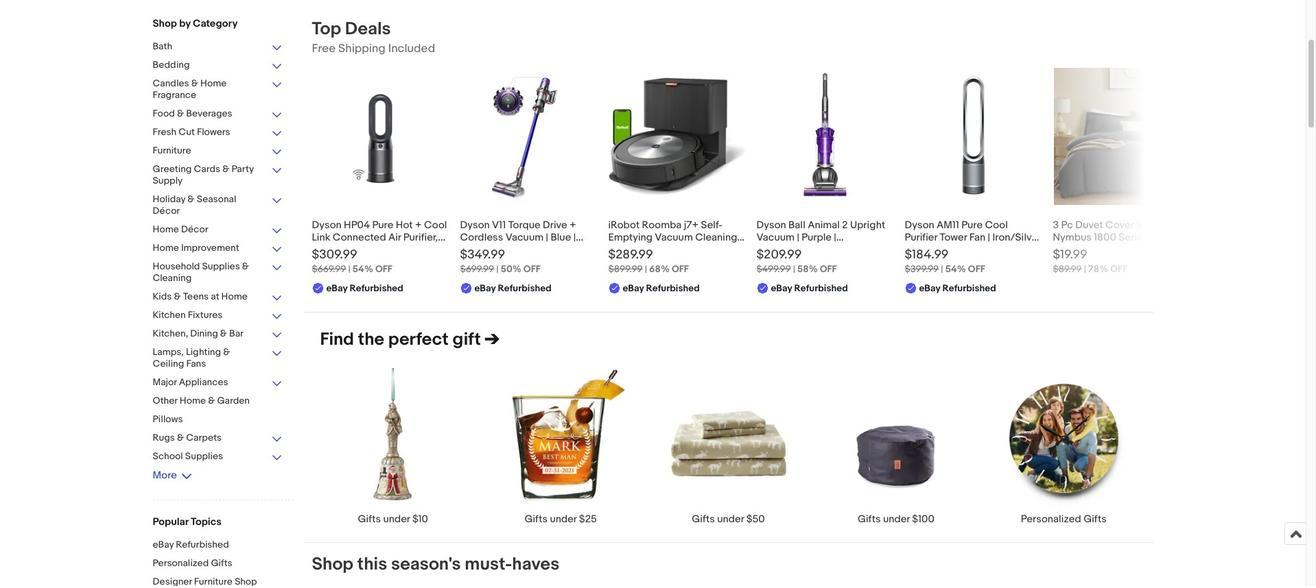 Task type: locate. For each thing, give the bounding box(es) containing it.
this
[[357, 555, 387, 576]]

ebay down $699.99
[[475, 283, 496, 294]]

refurbished down topics on the bottom left of page
[[176, 540, 229, 551]]

1 horizontal spatial fan
[[970, 231, 986, 244]]

3 pc duvet cover set by nymbus 1800 series ultra soft luxurious comforter cover image
[[1054, 68, 1190, 205]]

fan down the hp04
[[355, 244, 372, 257]]

refurbished inside dyson ball animal 2 upright vacuum | purple | refurbished
[[757, 244, 814, 257]]

vacuum
[[506, 231, 544, 244], [757, 231, 795, 244]]

at
[[211, 291, 219, 303]]

dyson v11 torque drive + cordless vacuum | blue | refurbished
[[460, 219, 576, 257]]

list containing gifts under $10
[[304, 368, 1154, 543]]

1 vertical spatial décor
[[181, 224, 208, 235]]

0 vertical spatial personalized
[[1021, 514, 1082, 527]]

5 off from the left
[[968, 264, 985, 275]]

+ for $309.99
[[415, 219, 422, 232]]

dyson for $309.99
[[312, 219, 342, 232]]

by
[[179, 17, 191, 30]]

54% inside $184.99 $399.99 | 54% off
[[946, 264, 966, 275]]

shop for shop this season's must-haves
[[312, 555, 354, 576]]

54%
[[353, 264, 373, 275], [946, 264, 966, 275]]

| right $399.99 text box
[[941, 264, 944, 275]]

haves
[[512, 555, 560, 576]]

&
[[191, 78, 198, 89], [177, 108, 184, 119], [223, 163, 230, 175], [188, 194, 195, 205], [346, 244, 353, 257], [242, 261, 249, 273], [174, 291, 181, 303], [220, 328, 227, 340], [223, 347, 230, 358], [208, 395, 215, 407], [177, 432, 184, 444]]

4 ebay refurbished from the left
[[771, 283, 848, 294]]

shop left the by
[[153, 17, 177, 30]]

+ for $349.99
[[570, 219, 576, 232]]

home up household
[[153, 242, 179, 254]]

refurbished down am11
[[954, 244, 1012, 257]]

ball
[[789, 219, 806, 232]]

off right 58%
[[820, 264, 837, 275]]

0 horizontal spatial +
[[415, 219, 422, 232]]

1 pure from the left
[[372, 219, 394, 232]]

ebay inside ebay refurbished personalized gifts
[[153, 540, 174, 551]]

1 vertical spatial supplies
[[185, 451, 223, 463]]

bath
[[153, 40, 172, 52]]

& right candles in the top of the page
[[191, 78, 198, 89]]

vacuum up the $209.99 on the top of page
[[757, 231, 795, 244]]

1 horizontal spatial cool
[[985, 219, 1008, 232]]

gifts under $25 link
[[477, 368, 645, 527]]

3 under from the left
[[717, 514, 744, 527]]

drive
[[543, 219, 567, 232]]

under left $10
[[383, 514, 410, 527]]

2 vacuum from the left
[[757, 231, 795, 244]]

gifts under $100 link
[[813, 368, 980, 527]]

0 horizontal spatial shop
[[153, 17, 177, 30]]

free
[[312, 42, 336, 56]]

greeting cards & party supply button
[[153, 163, 283, 188]]

refurbished inside ebay refurbished personalized gifts
[[176, 540, 229, 551]]

fan inside dyson hp04 pure hot + cool link connected air purifier, heater & fan |
[[355, 244, 372, 257]]

off for $349.99
[[524, 264, 541, 275]]

connected
[[333, 231, 386, 244]]

off right 78%
[[1111, 264, 1128, 275]]

pure for $184.99
[[962, 219, 983, 232]]

gifts under $10
[[358, 514, 428, 527]]

1 cool from the left
[[424, 219, 447, 232]]

dyson for $184.99
[[905, 219, 935, 232]]

ebay refurbished down 58%
[[771, 283, 848, 294]]

1 54% from the left
[[353, 264, 373, 275]]

4 dyson from the left
[[905, 219, 935, 232]]

seasonal
[[197, 194, 236, 205]]

2 cool from the left
[[985, 219, 1008, 232]]

dyson inside dyson hp04 pure hot + cool link connected air purifier, heater & fan |
[[312, 219, 342, 232]]

$899.99
[[609, 264, 643, 275]]

ebay down $499.99 text box
[[771, 283, 792, 294]]

hot
[[396, 219, 413, 232]]

ebay refurbished
[[326, 283, 404, 294], [475, 283, 552, 294], [623, 283, 700, 294], [771, 283, 848, 294], [919, 283, 997, 294]]

0 horizontal spatial décor
[[153, 205, 180, 217]]

home down appliances
[[180, 395, 206, 407]]

off inside $349.99 $699.99 | 50% off
[[524, 264, 541, 275]]

$309.99 $669.99 | 54% off
[[312, 248, 393, 275]]

dyson for $349.99
[[460, 219, 490, 232]]

54% down certified
[[946, 264, 966, 275]]

2 + from the left
[[570, 219, 576, 232]]

vacuum up $349.99 $699.99 | 50% off
[[506, 231, 544, 244]]

1 dyson from the left
[[312, 219, 342, 232]]

find the perfect gift ➔
[[320, 329, 500, 351]]

ebay down $399.99 in the right top of the page
[[919, 283, 941, 294]]

& right heater
[[346, 244, 353, 257]]

pure inside dyson hp04 pure hot + cool link connected air purifier, heater & fan |
[[372, 219, 394, 232]]

& down kitchen, dining & bar dropdown button
[[223, 347, 230, 358]]

dyson hp04 pure hot + cool link connected air purifier, heater & fan | image
[[335, 68, 426, 205]]

dyson up heater
[[312, 219, 342, 232]]

cool right tower
[[985, 219, 1008, 232]]

furniture
[[153, 145, 191, 157]]

$184.99
[[905, 248, 949, 263]]

$669.99
[[312, 264, 346, 275]]

2 off from the left
[[524, 264, 541, 275]]

décor down supply
[[153, 205, 180, 217]]

1 vertical spatial shop
[[312, 555, 354, 576]]

2 pure from the left
[[962, 219, 983, 232]]

4 off from the left
[[820, 264, 837, 275]]

6 off from the left
[[1111, 264, 1128, 275]]

+ right drive
[[570, 219, 576, 232]]

dyson v11 torque drive + cordless vacuum | blue | refurbished image
[[460, 68, 598, 205]]

household
[[153, 261, 200, 273]]

home down bedding 'dropdown button'
[[200, 78, 227, 89]]

gifts
[[358, 514, 381, 527], [525, 514, 548, 527], [692, 514, 715, 527], [858, 514, 881, 527], [1084, 514, 1107, 527], [211, 558, 232, 570]]

0 horizontal spatial fan
[[355, 244, 372, 257]]

cool right hot
[[424, 219, 447, 232]]

kids
[[153, 291, 172, 303]]

heater
[[312, 244, 343, 257]]

gifts under $50
[[692, 514, 765, 527]]

54% down $309.99
[[353, 264, 373, 275]]

+ inside dyson hp04 pure hot + cool link connected air purifier, heater & fan |
[[415, 219, 422, 232]]

2 under from the left
[[550, 514, 577, 527]]

supplies down home improvement "dropdown button"
[[202, 261, 240, 273]]

54% inside $309.99 $669.99 | 54% off
[[353, 264, 373, 275]]

& down major appliances dropdown button
[[208, 395, 215, 407]]

1 horizontal spatial shop
[[312, 555, 354, 576]]

ebay refurbished down $184.99 $399.99 | 54% off
[[919, 283, 997, 294]]

shop left this
[[312, 555, 354, 576]]

ebay refurbished for $209.99
[[771, 283, 848, 294]]

0 horizontal spatial personalized
[[153, 558, 209, 570]]

torque
[[508, 219, 541, 232]]

dyson inside dyson ball animal 2 upright vacuum | purple | refurbished
[[757, 219, 786, 232]]

+ inside dyson v11 torque drive + cordless vacuum | blue | refurbished
[[570, 219, 576, 232]]

dyson for $209.99
[[757, 219, 786, 232]]

dyson
[[312, 219, 342, 232], [460, 219, 490, 232], [757, 219, 786, 232], [905, 219, 935, 232]]

| left 50%
[[496, 264, 499, 275]]

off for $309.99
[[375, 264, 393, 275]]

0 vertical spatial personalized gifts link
[[980, 368, 1148, 527]]

pillows
[[153, 414, 183, 426]]

cordless
[[460, 231, 503, 244]]

ebay refurbished down 68%
[[623, 283, 700, 294]]

$669.99 text field
[[312, 264, 346, 275]]

|
[[546, 231, 549, 244], [574, 231, 576, 244], [797, 231, 800, 244], [834, 231, 837, 244], [988, 231, 991, 244], [374, 244, 376, 257], [905, 244, 907, 257], [348, 264, 351, 275], [496, 264, 499, 275], [645, 264, 647, 275], [793, 264, 796, 275], [941, 264, 944, 275], [1084, 264, 1087, 275]]

1 vertical spatial personalized gifts link
[[153, 558, 293, 571]]

off right 68%
[[672, 264, 689, 275]]

cool inside dyson am11 pure cool purifier tower fan | iron/silver | certified refurbished
[[985, 219, 1008, 232]]

ebay refurbished down 50%
[[475, 283, 552, 294]]

kids & teens at home button
[[153, 291, 283, 304]]

gifts for gifts under $10
[[358, 514, 381, 527]]

| left 78%
[[1084, 264, 1087, 275]]

off inside $209.99 $499.99 | 58% off
[[820, 264, 837, 275]]

refurbished down $184.99 $399.99 | 54% off
[[943, 283, 997, 294]]

pure left hot
[[372, 219, 394, 232]]

fan right tower
[[970, 231, 986, 244]]

refurbished down 58%
[[795, 283, 848, 294]]

under left the $25 at the left
[[550, 514, 577, 527]]

1 + from the left
[[415, 219, 422, 232]]

5 ebay refurbished from the left
[[919, 283, 997, 294]]

gifts for gifts under $100
[[858, 514, 881, 527]]

$89.99
[[1053, 264, 1082, 275]]

$399.99 text field
[[905, 264, 939, 275]]

fans
[[186, 358, 206, 370]]

supplies down the carpets
[[185, 451, 223, 463]]

major
[[153, 377, 177, 389]]

ebay down $899.99 text field
[[623, 283, 644, 294]]

food & beverages button
[[153, 108, 283, 121]]

off inside $309.99 $669.99 | 54% off
[[375, 264, 393, 275]]

off down dyson hp04 pure hot + cool link connected air purifier, heater & fan |
[[375, 264, 393, 275]]

| left 2
[[834, 231, 837, 244]]

dyson up certified
[[905, 219, 935, 232]]

ebay down popular
[[153, 540, 174, 551]]

off inside $184.99 $399.99 | 54% off
[[968, 264, 985, 275]]

1 off from the left
[[375, 264, 393, 275]]

| left 68%
[[645, 264, 647, 275]]

54% for $184.99
[[946, 264, 966, 275]]

teens
[[183, 291, 209, 303]]

$209.99
[[757, 248, 802, 263]]

| right $669.99 'text field'
[[348, 264, 351, 275]]

pure inside dyson am11 pure cool purifier tower fan | iron/silver | certified refurbished
[[962, 219, 983, 232]]

& right kids
[[174, 291, 181, 303]]

refurbished up $699.99
[[460, 244, 518, 257]]

popular topics
[[153, 516, 222, 529]]

refurbished down 68%
[[646, 283, 700, 294]]

party
[[232, 163, 254, 175]]

3 ebay refurbished from the left
[[623, 283, 700, 294]]

list
[[304, 368, 1154, 543]]

4 under from the left
[[883, 514, 910, 527]]

0 horizontal spatial pure
[[372, 219, 394, 232]]

personalized
[[1021, 514, 1082, 527], [153, 558, 209, 570]]

refurbished down $309.99 $669.99 | 54% off
[[350, 283, 404, 294]]

pure
[[372, 219, 394, 232], [962, 219, 983, 232]]

home down holiday
[[153, 224, 179, 235]]

shop this season's must-haves
[[312, 555, 560, 576]]

under for $10
[[383, 514, 410, 527]]

0 horizontal spatial vacuum
[[506, 231, 544, 244]]

1 horizontal spatial pure
[[962, 219, 983, 232]]

shop for shop by category
[[153, 17, 177, 30]]

dyson left "v11"
[[460, 219, 490, 232]]

bath button
[[153, 40, 283, 54]]

tower
[[940, 231, 967, 244]]

fan
[[970, 231, 986, 244], [355, 244, 372, 257]]

& left the bar on the bottom left of the page
[[220, 328, 227, 340]]

& right rugs
[[177, 432, 184, 444]]

included
[[388, 42, 435, 56]]

ebay for $209.99
[[771, 283, 792, 294]]

| right blue
[[574, 231, 576, 244]]

0 horizontal spatial cool
[[424, 219, 447, 232]]

cool
[[424, 219, 447, 232], [985, 219, 1008, 232]]

pure right am11
[[962, 219, 983, 232]]

décor up improvement
[[181, 224, 208, 235]]

dyson inside dyson v11 torque drive + cordless vacuum | blue | refurbished
[[460, 219, 490, 232]]

2 dyson from the left
[[460, 219, 490, 232]]

0 horizontal spatial personalized gifts link
[[153, 558, 293, 571]]

| left blue
[[546, 231, 549, 244]]

ebay
[[326, 283, 348, 294], [475, 283, 496, 294], [623, 283, 644, 294], [771, 283, 792, 294], [919, 283, 941, 294], [153, 540, 174, 551]]

$499.99 text field
[[757, 264, 791, 275]]

off inside $289.99 $899.99 | 68% off
[[672, 264, 689, 275]]

ebay refurbished for $349.99
[[475, 283, 552, 294]]

1 vertical spatial personalized
[[153, 558, 209, 570]]

find
[[320, 329, 354, 351]]

$499.99
[[757, 264, 791, 275]]

refurbished up $499.99
[[757, 244, 814, 257]]

under for $50
[[717, 514, 744, 527]]

season's
[[391, 555, 461, 576]]

| left air
[[374, 244, 376, 257]]

upright
[[850, 219, 886, 232]]

appliances
[[179, 377, 228, 389]]

1 horizontal spatial vacuum
[[757, 231, 795, 244]]

other home & garden link
[[153, 395, 283, 408]]

ebay refurbished down $309.99 $669.99 | 54% off
[[326, 283, 404, 294]]

shop
[[153, 17, 177, 30], [312, 555, 354, 576]]

1 under from the left
[[383, 514, 410, 527]]

household supplies & cleaning button
[[153, 261, 283, 286]]

supplies
[[202, 261, 240, 273], [185, 451, 223, 463]]

0 vertical spatial décor
[[153, 205, 180, 217]]

0 horizontal spatial 54%
[[353, 264, 373, 275]]

off down dyson am11 pure cool purifier tower fan | iron/silver | certified refurbished
[[968, 264, 985, 275]]

dyson inside dyson am11 pure cool purifier tower fan | iron/silver | certified refurbished
[[905, 219, 935, 232]]

3 dyson from the left
[[757, 219, 786, 232]]

under for $25
[[550, 514, 577, 527]]

| left iron/silver
[[988, 231, 991, 244]]

under left '$100'
[[883, 514, 910, 527]]

irobot roomba j7+ self-emptying vacuum cleaning robot - certified refurbished! image
[[609, 77, 746, 196]]

ebay for $184.99
[[919, 283, 941, 294]]

fresh cut flowers button
[[153, 126, 283, 139]]

ebay down $669.99
[[326, 283, 348, 294]]

off for $209.99
[[820, 264, 837, 275]]

1 vacuum from the left
[[506, 231, 544, 244]]

ebay refurbished for $289.99
[[623, 283, 700, 294]]

1 horizontal spatial +
[[570, 219, 576, 232]]

flowers
[[197, 126, 230, 138]]

+ right hot
[[415, 219, 422, 232]]

dyson left ball
[[757, 219, 786, 232]]

0 vertical spatial supplies
[[202, 261, 240, 273]]

kitchen, dining & bar button
[[153, 328, 283, 341]]

vacuum inside dyson v11 torque drive + cordless vacuum | blue | refurbished
[[506, 231, 544, 244]]

1 horizontal spatial décor
[[181, 224, 208, 235]]

refurbished inside dyson v11 torque drive + cordless vacuum | blue | refurbished
[[460, 244, 518, 257]]

1 horizontal spatial 54%
[[946, 264, 966, 275]]

| left 58%
[[793, 264, 796, 275]]

kitchen fixtures button
[[153, 310, 283, 323]]

under left $50
[[717, 514, 744, 527]]

2 54% from the left
[[946, 264, 966, 275]]

0 vertical spatial shop
[[153, 17, 177, 30]]

1 ebay refurbished from the left
[[326, 283, 404, 294]]

off right 50%
[[524, 264, 541, 275]]

| inside $19.99 $89.99 | 78% off
[[1084, 264, 1087, 275]]

3 off from the left
[[672, 264, 689, 275]]

2 ebay refurbished from the left
[[475, 283, 552, 294]]

certified
[[910, 244, 952, 257]]



Task type: vqa. For each thing, say whether or not it's contained in the screenshot.
you
no



Task type: describe. For each thing, give the bounding box(es) containing it.
gifts inside ebay refurbished personalized gifts
[[211, 558, 232, 570]]

$899.99 text field
[[609, 264, 643, 275]]

& right food
[[177, 108, 184, 119]]

$349.99
[[460, 248, 505, 263]]

gifts under $100
[[858, 514, 935, 527]]

54% for $309.99
[[353, 264, 373, 275]]

kitchen
[[153, 310, 186, 321]]

off inside $19.99 $89.99 | 78% off
[[1111, 264, 1128, 275]]

| inside dyson hp04 pure hot + cool link connected air purifier, heater & fan |
[[374, 244, 376, 257]]

kitchen,
[[153, 328, 188, 340]]

top
[[312, 19, 341, 40]]

ebay for $309.99
[[326, 283, 348, 294]]

off for $289.99
[[672, 264, 689, 275]]

lighting
[[186, 347, 221, 358]]

bar
[[229, 328, 244, 340]]

➔
[[485, 329, 500, 351]]

home improvement button
[[153, 242, 283, 255]]

$209.99 $499.99 | 58% off
[[757, 248, 837, 275]]

| inside $289.99 $899.99 | 68% off
[[645, 264, 647, 275]]

| left purple at the top of page
[[797, 231, 800, 244]]

$349.99 $699.99 | 50% off
[[460, 248, 541, 275]]

school
[[153, 451, 183, 463]]

air
[[389, 231, 401, 244]]

dyson hp04 pure hot + cool link connected air purifier, heater & fan |
[[312, 219, 447, 257]]

am11
[[937, 219, 960, 232]]

fixtures
[[188, 310, 223, 321]]

gift
[[453, 329, 481, 351]]

link
[[312, 231, 330, 244]]

cleaning
[[153, 273, 192, 284]]

iron/silver
[[993, 231, 1041, 244]]

rugs & carpets button
[[153, 432, 283, 445]]

other
[[153, 395, 178, 407]]

refurbished inside dyson am11 pure cool purifier tower fan | iron/silver | certified refurbished
[[954, 244, 1012, 257]]

& inside dyson hp04 pure hot + cool link connected air purifier, heater & fan |
[[346, 244, 353, 257]]

home décor button
[[153, 224, 283, 237]]

| inside $209.99 $499.99 | 58% off
[[793, 264, 796, 275]]

$184.99 $399.99 | 54% off
[[905, 248, 985, 275]]

ebay refurbished for $184.99
[[919, 283, 997, 294]]

home right the at
[[221, 291, 248, 303]]

dyson am11 pure cool purifier tower fan | iron/silver | certified refurbished
[[905, 219, 1041, 257]]

| inside $309.99 $669.99 | 54% off
[[348, 264, 351, 275]]

animal
[[808, 219, 840, 232]]

1 horizontal spatial personalized
[[1021, 514, 1082, 527]]

ebay refurbished personalized gifts
[[153, 540, 232, 570]]

& down home improvement "dropdown button"
[[242, 261, 249, 273]]

food
[[153, 108, 175, 119]]

lamps, lighting & ceiling fans button
[[153, 347, 283, 371]]

candles & home fragrance button
[[153, 78, 283, 102]]

popular
[[153, 516, 189, 529]]

$289.99 $899.99 | 68% off
[[609, 248, 689, 275]]

2
[[842, 219, 848, 232]]

holiday
[[153, 194, 186, 205]]

ebay refurbished link
[[153, 540, 293, 553]]

$699.99 text field
[[460, 264, 494, 275]]

ebay for $289.99
[[623, 283, 644, 294]]

off for $184.99
[[968, 264, 985, 275]]

purifier
[[905, 231, 938, 244]]

must-
[[465, 555, 512, 576]]

& left party
[[223, 163, 230, 175]]

holiday & seasonal décor button
[[153, 194, 283, 218]]

shop by category
[[153, 17, 238, 30]]

$399.99
[[905, 264, 939, 275]]

ebay refurbished for $309.99
[[326, 283, 404, 294]]

| left certified
[[905, 244, 907, 257]]

pillows link
[[153, 414, 283, 427]]

gifts under $50 link
[[645, 368, 813, 527]]

the
[[358, 329, 384, 351]]

| inside $349.99 $699.99 | 50% off
[[496, 264, 499, 275]]

garden
[[217, 395, 250, 407]]

ceiling
[[153, 358, 184, 370]]

$50
[[747, 514, 765, 527]]

& right holiday
[[188, 194, 195, 205]]

78%
[[1089, 264, 1109, 275]]

candles
[[153, 78, 189, 89]]

major appliances button
[[153, 377, 283, 390]]

| inside $184.99 $399.99 | 54% off
[[941, 264, 944, 275]]

more button
[[153, 470, 192, 483]]

1 horizontal spatial personalized gifts link
[[980, 368, 1148, 527]]

$89.99 text field
[[1053, 264, 1082, 275]]

greeting
[[153, 163, 192, 175]]

beverages
[[186, 108, 232, 119]]

v11
[[492, 219, 506, 232]]

topics
[[191, 516, 222, 529]]

top deals free shipping included
[[312, 19, 435, 56]]

cool inside dyson hp04 pure hot + cool link connected air purifier, heater & fan |
[[424, 219, 447, 232]]

fragrance
[[153, 89, 196, 101]]

dyson am11 pure cool purifier tower fan | iron/silver | certified refurbished image
[[905, 68, 1042, 205]]

deals
[[345, 19, 391, 40]]

school supplies button
[[153, 451, 283, 464]]

cut
[[179, 126, 195, 138]]

dyson ball animal 2 upright vacuum | purple | refurbished image
[[796, 68, 855, 205]]

category
[[193, 17, 238, 30]]

fan inside dyson am11 pure cool purifier tower fan | iron/silver | certified refurbished
[[970, 231, 986, 244]]

perfect
[[388, 329, 449, 351]]

pure for $309.99
[[372, 219, 394, 232]]

gifts under $25
[[525, 514, 597, 527]]

gifts for gifts under $25
[[525, 514, 548, 527]]

gifts for gifts under $50
[[692, 514, 715, 527]]

improvement
[[181, 242, 239, 254]]

vacuum inside dyson ball animal 2 upright vacuum | purple | refurbished
[[757, 231, 795, 244]]

purifier,
[[404, 231, 438, 244]]

under for $100
[[883, 514, 910, 527]]

dyson ball animal 2 upright vacuum | purple | refurbished
[[757, 219, 886, 257]]

personalized inside ebay refurbished personalized gifts
[[153, 558, 209, 570]]

purple
[[802, 231, 832, 244]]

ebay for $349.99
[[475, 283, 496, 294]]

personalized gifts
[[1021, 514, 1107, 527]]

refurbished down 50%
[[498, 283, 552, 294]]

carpets
[[186, 432, 222, 444]]

50%
[[501, 264, 521, 275]]

58%
[[798, 264, 818, 275]]

bedding button
[[153, 59, 283, 72]]



